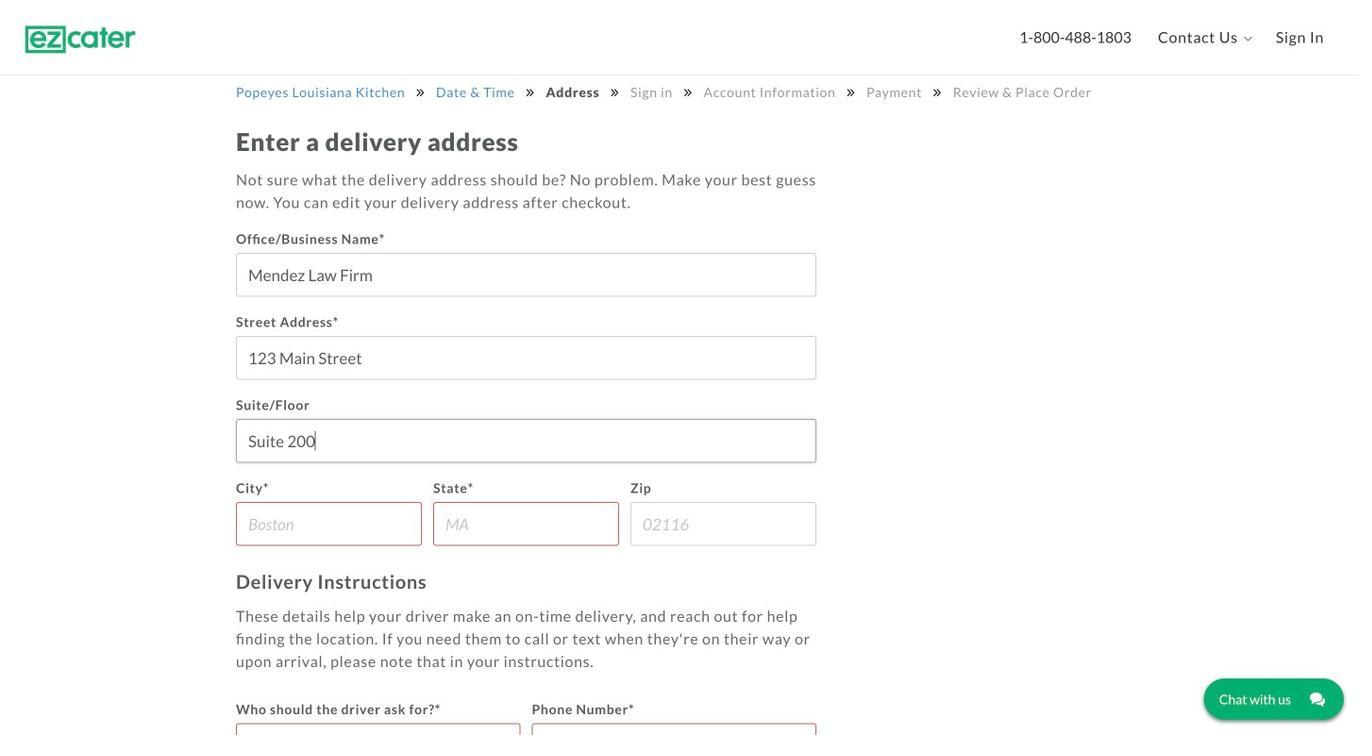 Task type: locate. For each thing, give the bounding box(es) containing it.
02116 text field
[[631, 502, 817, 546]]

123 Beacon St text field
[[236, 336, 817, 380]]

e.g ACME Inc, Home, etc. text field
[[236, 253, 817, 297]]

e.g. 555-555-5555 text field
[[532, 724, 817, 736]]

e.g. Suite 200 text field
[[236, 419, 817, 463]]

ezcater homepage image
[[24, 25, 137, 54]]

e.g. Jane Doe text field
[[236, 724, 521, 736]]

Boston text field
[[236, 502, 422, 546]]



Task type: vqa. For each thing, say whether or not it's contained in the screenshot.
02116 text box
yes



Task type: describe. For each thing, give the bounding box(es) containing it.
MA text field
[[433, 502, 619, 546]]



